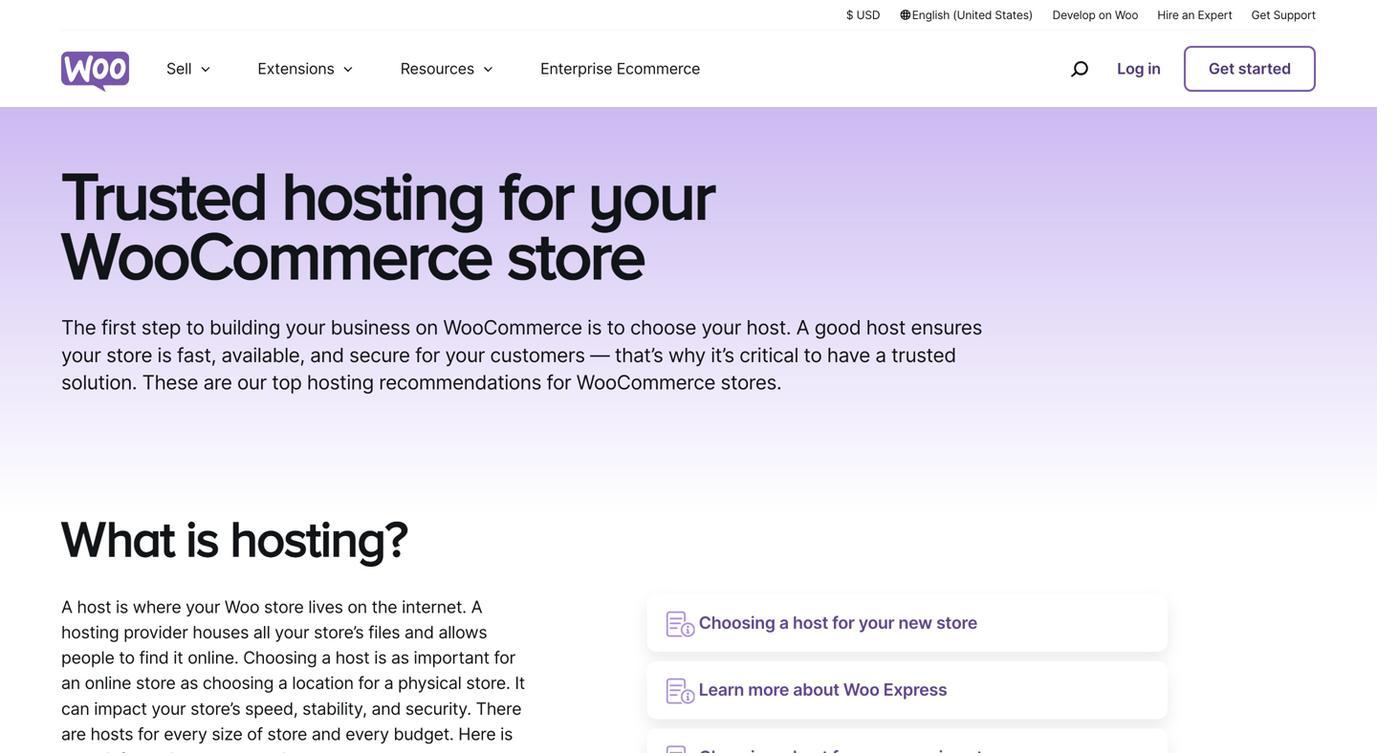 Task type: describe. For each thing, give the bounding box(es) containing it.
houses
[[193, 623, 249, 643]]

security.
[[406, 699, 472, 720]]

solution.
[[61, 371, 137, 395]]

on inside the first step to building your business on woocommerce is to choose your host. a good host ensures your store is fast, available, and secure for your customers — that's why it's critical to have a trusted solution. these are our top hosting recommendations for woocommerce stores.
[[416, 316, 438, 340]]

choosing a host for your new store
[[695, 613, 978, 634]]

ensures
[[911, 316, 983, 340]]

choosing
[[203, 674, 274, 694]]

to up fast,
[[186, 316, 204, 340]]

states)
[[995, 8, 1033, 22]]

budget.
[[394, 725, 454, 745]]

critical
[[740, 343, 799, 367]]

have
[[827, 343, 871, 367]]

hire an expert link
[[1158, 7, 1233, 23]]

develop on woo link
[[1053, 7, 1139, 23]]

top
[[272, 371, 302, 395]]

provider
[[124, 623, 188, 643]]

secure
[[349, 343, 410, 367]]

more information link image for learn more about woo express
[[666, 679, 695, 705]]

learn
[[699, 680, 744, 701]]

customers
[[490, 343, 585, 367]]

there
[[476, 699, 522, 720]]

the first step to building your business on woocommerce is to choose your host. a good host ensures your store is fast, available, and secure for your customers — that's why it's critical to have a trusted solution. these are our top hosting recommendations for woocommerce stores.
[[61, 316, 983, 395]]

get for get started
[[1209, 59, 1235, 78]]

is left where
[[116, 597, 128, 618]]

online.
[[188, 648, 239, 669]]

choosing inside a host is where your woo store lives on the internet. a hosting provider houses all your store's files and allows people to find it online. choosing a host is as important for an online store as choosing a location for a physical store. it can impact your store's speed, stability, and security. there are hosts for every size of store and every budget. here is more information about hosting and some resource
[[243, 648, 317, 669]]

a inside the first step to building your business on woocommerce is to choose your host. a good host ensures your store is fast, available, and secure for your customers — that's why it's critical to have a trusted solution. these are our top hosting recommendations for woocommerce stores.
[[797, 316, 810, 340]]

choosing a host for your new store link
[[647, 595, 1168, 653]]

woocommerce stores.
[[577, 371, 782, 395]]

some
[[344, 750, 387, 754]]

get started link
[[1184, 46, 1316, 92]]

learn more about woo express link
[[647, 662, 1168, 720]]

host up learn more about woo express
[[793, 613, 829, 634]]

is right the what
[[186, 510, 219, 567]]

hosting inside trusted hosting for your woocommerce store
[[282, 158, 484, 232]]

store.
[[466, 674, 511, 694]]

woo inside develop on woo link
[[1115, 8, 1139, 22]]

hosting?
[[230, 510, 407, 567]]

host inside the first step to building your business on woocommerce is to choose your host. a good host ensures your store is fast, available, and secure for your customers — that's why it's critical to have a trusted solution. these are our top hosting recommendations for woocommerce stores.
[[867, 316, 906, 340]]

0 vertical spatial about
[[793, 680, 840, 701]]

new
[[899, 613, 933, 634]]

a up speed,
[[278, 674, 288, 694]]

1 every from the left
[[164, 725, 207, 745]]

0 vertical spatial more
[[748, 680, 789, 701]]

enterprise
[[541, 59, 613, 78]]

get support
[[1252, 8, 1316, 22]]

english (united states)
[[912, 8, 1033, 22]]

$
[[847, 8, 854, 22]]

are inside a host is where your woo store lives on the internet. a hosting provider houses all your store's files and allows people to find it online. choosing a host is as important for an online store as choosing a location for a physical store. it can impact your store's speed, stability, and security. there are hosts for every size of store and every budget. here is more information about hosting and some resource
[[61, 725, 86, 745]]

hire
[[1158, 8, 1179, 22]]

good
[[815, 316, 861, 340]]

allows
[[439, 623, 487, 643]]

a left physical in the left of the page
[[384, 674, 394, 694]]

location
[[292, 674, 354, 694]]

step
[[141, 316, 181, 340]]

resources button
[[378, 31, 518, 107]]

expert
[[1198, 8, 1233, 22]]

extensions
[[258, 59, 335, 78]]

sell
[[166, 59, 192, 78]]

$ usd button
[[847, 7, 881, 23]]

choosing inside choosing a host for your new store link
[[699, 613, 776, 634]]

develop
[[1053, 8, 1096, 22]]

develop on woo
[[1053, 8, 1139, 22]]

recommendations
[[379, 371, 542, 395]]

more information link image
[[666, 746, 695, 754]]

the
[[61, 316, 96, 340]]

speed,
[[245, 699, 298, 720]]

get for get support
[[1252, 8, 1271, 22]]

ecommerce
[[617, 59, 701, 78]]

0 horizontal spatial a
[[61, 597, 72, 618]]

sell button
[[144, 31, 235, 107]]

to left the "have"
[[804, 343, 822, 367]]

these
[[142, 371, 198, 395]]

fast,
[[177, 343, 216, 367]]

online
[[85, 674, 131, 694]]

the
[[372, 597, 397, 618]]

store inside trusted hosting for your woocommerce store
[[507, 218, 645, 292]]

in
[[1148, 59, 1161, 78]]

for inside trusted hosting for your woocommerce store
[[500, 158, 573, 232]]

it
[[515, 674, 525, 694]]

$ usd
[[847, 8, 881, 22]]

a host is where your woo store lives on the internet. a hosting provider houses all your store's files and allows people to find it online. choosing a host is as important for an online store as choosing a location for a physical store. it can impact your store's speed, stability, and security. there are hosts for every size of store and every budget. here is more information about hosting and some resource
[[61, 597, 525, 754]]

files
[[368, 623, 400, 643]]

here
[[459, 725, 496, 745]]

trusted hosting for your woocommerce store
[[61, 158, 714, 292]]

enterprise ecommerce
[[541, 59, 701, 78]]

what
[[61, 510, 174, 567]]

english
[[912, 8, 950, 22]]

lives
[[308, 597, 343, 618]]



Task type: locate. For each thing, give the bounding box(es) containing it.
your inside trusted hosting for your woocommerce store
[[588, 158, 714, 232]]

1 vertical spatial on
[[416, 316, 438, 340]]

1 vertical spatial are
[[61, 725, 86, 745]]

it
[[173, 648, 183, 669]]

1 vertical spatial as
[[180, 674, 198, 694]]

1 vertical spatial woocommerce
[[443, 316, 582, 340]]

started
[[1239, 59, 1292, 78]]

a up location at the bottom left of the page
[[322, 648, 331, 669]]

more down "hosts"
[[61, 750, 101, 754]]

first
[[101, 316, 136, 340]]

as down it
[[180, 674, 198, 694]]

about down the choosing a host for your new store
[[793, 680, 840, 701]]

0 vertical spatial an
[[1182, 8, 1195, 22]]

get left support
[[1252, 8, 1271, 22]]

1 horizontal spatial are
[[203, 371, 232, 395]]

search image
[[1064, 54, 1095, 84]]

get inside 'link'
[[1209, 59, 1235, 78]]

—
[[590, 343, 610, 367]]

store inside the first step to building your business on woocommerce is to choose your host. a good host ensures your store is fast, available, and secure for your customers — that's why it's critical to have a trusted solution. these are our top hosting recommendations for woocommerce stores.
[[106, 343, 152, 367]]

is up —
[[588, 316, 602, 340]]

woo
[[1115, 8, 1139, 22], [225, 597, 260, 618], [844, 680, 880, 701]]

0 vertical spatial as
[[391, 648, 409, 669]]

2 horizontal spatial a
[[797, 316, 810, 340]]

to left the find at the bottom
[[119, 648, 135, 669]]

information
[[106, 750, 194, 754]]

0 vertical spatial store's
[[314, 623, 364, 643]]

a inside the first step to building your business on woocommerce is to choose your host. a good host ensures your store is fast, available, and secure for your customers — that's why it's critical to have a trusted solution. these are our top hosting recommendations for woocommerce stores.
[[876, 343, 887, 367]]

store inside choosing a host for your new store link
[[937, 613, 978, 634]]

more inside a host is where your woo store lives on the internet. a hosting provider houses all your store's files and allows people to find it online. choosing a host is as important for an online store as choosing a location for a physical store. it can impact your store's speed, stability, and security. there are hosts for every size of store and every budget. here is more information about hosting and some resource
[[61, 750, 101, 754]]

choosing down the all
[[243, 648, 317, 669]]

it's
[[711, 343, 735, 367]]

hosts
[[91, 725, 133, 745]]

0 horizontal spatial an
[[61, 674, 80, 694]]

0 horizontal spatial every
[[164, 725, 207, 745]]

extensions button
[[235, 31, 378, 107]]

every up information
[[164, 725, 207, 745]]

0 vertical spatial are
[[203, 371, 232, 395]]

0 vertical spatial woo
[[1115, 8, 1139, 22]]

on inside a host is where your woo store lives on the internet. a hosting provider houses all your store's files and allows people to find it online. choosing a host is as important for an online store as choosing a location for a physical store. it can impact your store's speed, stability, and security. there are hosts for every size of store and every budget. here is more information about hosting and some resource
[[348, 597, 367, 618]]

store's
[[314, 623, 364, 643], [191, 699, 241, 720]]

about inside a host is where your woo store lives on the internet. a hosting provider houses all your store's files and allows people to find it online. choosing a host is as important for an online store as choosing a location for a physical store. it can impact your store's speed, stability, and security. there are hosts for every size of store and every budget. here is more information about hosting and some resource
[[198, 750, 243, 754]]

an inside a host is where your woo store lives on the internet. a hosting provider houses all your store's files and allows people to find it online. choosing a host is as important for an online store as choosing a location for a physical store. it can impact your store's speed, stability, and security. there are hosts for every size of store and every budget. here is more information about hosting and some resource
[[61, 674, 80, 694]]

host up location at the bottom left of the page
[[336, 648, 370, 669]]

and left some
[[310, 750, 340, 754]]

every up some
[[346, 725, 389, 745]]

0 horizontal spatial choosing
[[243, 648, 317, 669]]

1 horizontal spatial an
[[1182, 8, 1195, 22]]

stability,
[[302, 699, 367, 720]]

on right the business
[[416, 316, 438, 340]]

woocommerce inside trusted hosting for your woocommerce store
[[61, 218, 492, 292]]

woocommerce inside the first step to building your business on woocommerce is to choose your host. a good host ensures your store is fast, available, and secure for your customers — that's why it's critical to have a trusted solution. these are our top hosting recommendations for woocommerce stores.
[[443, 316, 582, 340]]

every
[[164, 725, 207, 745], [346, 725, 389, 745]]

1 horizontal spatial get
[[1252, 8, 1271, 22]]

woocommerce image
[[61, 52, 129, 92]]

a inside choosing a host for your new store link
[[780, 613, 789, 634]]

choosing up learn
[[699, 613, 776, 634]]

0 horizontal spatial woo
[[225, 597, 260, 618]]

woocommerce
[[61, 218, 492, 292], [443, 316, 582, 340]]

on left 'the'
[[348, 597, 367, 618]]

hosting inside the first step to building your business on woocommerce is to choose your host. a good host ensures your store is fast, available, and secure for your customers — that's why it's critical to have a trusted solution. these are our top hosting recommendations for woocommerce stores.
[[307, 371, 374, 395]]

as down files
[[391, 648, 409, 669]]

host up the "have"
[[867, 316, 906, 340]]

1 horizontal spatial a
[[471, 597, 483, 618]]

as
[[391, 648, 409, 669], [180, 674, 198, 694]]

host.
[[747, 316, 791, 340]]

for
[[500, 158, 573, 232], [415, 343, 440, 367], [547, 371, 572, 395], [833, 613, 855, 634], [494, 648, 516, 669], [358, 674, 380, 694], [138, 725, 159, 745]]

1 vertical spatial more information link image
[[666, 679, 695, 705]]

2 vertical spatial on
[[348, 597, 367, 618]]

to up —
[[607, 316, 625, 340]]

woocommerce up the building
[[61, 218, 492, 292]]

that's
[[615, 343, 663, 367]]

to inside a host is where your woo store lives on the internet. a hosting provider houses all your store's files and allows people to find it online. choosing a host is as important for an online store as choosing a location for a physical store. it can impact your store's speed, stability, and security. there are hosts for every size of store and every budget. here is more information about hosting and some resource
[[119, 648, 135, 669]]

learn more about woo express
[[695, 680, 948, 701]]

store
[[507, 218, 645, 292], [106, 343, 152, 367], [264, 597, 304, 618], [937, 613, 978, 634], [136, 674, 176, 694], [267, 725, 307, 745]]

log in link
[[1110, 48, 1169, 90]]

(united
[[953, 8, 992, 22]]

is down files
[[374, 648, 387, 669]]

on inside develop on woo link
[[1099, 8, 1112, 22]]

0 vertical spatial more information link image
[[666, 612, 695, 638]]

0 horizontal spatial are
[[61, 725, 86, 745]]

more information link image inside learn more about woo express link
[[666, 679, 695, 705]]

1 horizontal spatial every
[[346, 725, 389, 745]]

english (united states) button
[[900, 7, 1034, 23]]

host up people
[[77, 597, 111, 618]]

1 horizontal spatial about
[[793, 680, 840, 701]]

woocommerce up customers
[[443, 316, 582, 340]]

and down stability,
[[312, 725, 341, 745]]

get started
[[1209, 59, 1292, 78]]

service navigation menu element
[[1030, 38, 1316, 100]]

get support link
[[1252, 7, 1316, 23]]

0 vertical spatial choosing
[[699, 613, 776, 634]]

0 horizontal spatial get
[[1209, 59, 1235, 78]]

and
[[310, 343, 344, 367], [405, 623, 434, 643], [372, 699, 401, 720], [312, 725, 341, 745], [310, 750, 340, 754]]

1 vertical spatial an
[[61, 674, 80, 694]]

more right learn
[[748, 680, 789, 701]]

support
[[1274, 8, 1316, 22]]

0 horizontal spatial more
[[61, 750, 101, 754]]

is down there
[[501, 725, 513, 745]]

1 horizontal spatial store's
[[314, 623, 364, 643]]

and down internet.
[[405, 623, 434, 643]]

on right develop
[[1099, 8, 1112, 22]]

impact
[[94, 699, 147, 720]]

and up budget.
[[372, 699, 401, 720]]

1 horizontal spatial on
[[416, 316, 438, 340]]

building
[[210, 316, 280, 340]]

about down size
[[198, 750, 243, 754]]

enterprise ecommerce link
[[518, 31, 724, 107]]

woo inside learn more about woo express link
[[844, 680, 880, 701]]

0 horizontal spatial on
[[348, 597, 367, 618]]

on
[[1099, 8, 1112, 22], [416, 316, 438, 340], [348, 597, 367, 618]]

a right 'host.'
[[797, 316, 810, 340]]

your
[[588, 158, 714, 232], [286, 316, 325, 340], [702, 316, 742, 340], [61, 343, 101, 367], [445, 343, 485, 367], [186, 597, 220, 618], [859, 613, 895, 634], [275, 623, 309, 643], [152, 699, 186, 720]]

2 vertical spatial woo
[[844, 680, 880, 701]]

an right hire
[[1182, 8, 1195, 22]]

0 horizontal spatial store's
[[191, 699, 241, 720]]

get left started
[[1209, 59, 1235, 78]]

2 more information link image from the top
[[666, 679, 695, 705]]

2 horizontal spatial on
[[1099, 8, 1112, 22]]

express
[[884, 680, 948, 701]]

woo left hire
[[1115, 8, 1139, 22]]

1 more information link image from the top
[[666, 612, 695, 638]]

all
[[253, 623, 270, 643]]

business
[[331, 316, 410, 340]]

where
[[133, 597, 181, 618]]

2 every from the left
[[346, 725, 389, 745]]

1 vertical spatial about
[[198, 750, 243, 754]]

more information link image for choosing a host for your new store
[[666, 612, 695, 638]]

size
[[212, 725, 243, 745]]

woo up the all
[[225, 597, 260, 618]]

and down the business
[[310, 343, 344, 367]]

trusted
[[61, 158, 267, 232]]

0 vertical spatial on
[[1099, 8, 1112, 22]]

log in
[[1118, 59, 1161, 78]]

1 horizontal spatial woo
[[844, 680, 880, 701]]

trusted
[[892, 343, 957, 367]]

store's up size
[[191, 699, 241, 720]]

are
[[203, 371, 232, 395], [61, 725, 86, 745]]

available,
[[221, 343, 305, 367]]

more
[[748, 680, 789, 701], [61, 750, 101, 754]]

a up learn more about woo express
[[780, 613, 789, 634]]

is down step
[[157, 343, 172, 367]]

1 horizontal spatial choosing
[[699, 613, 776, 634]]

our
[[237, 371, 267, 395]]

1 horizontal spatial as
[[391, 648, 409, 669]]

1 vertical spatial store's
[[191, 699, 241, 720]]

more information link image inside choosing a host for your new store link
[[666, 612, 695, 638]]

of
[[247, 725, 263, 745]]

1 vertical spatial get
[[1209, 59, 1235, 78]]

resources
[[401, 59, 475, 78]]

1 vertical spatial choosing
[[243, 648, 317, 669]]

an
[[1182, 8, 1195, 22], [61, 674, 80, 694]]

more information link image
[[666, 612, 695, 638], [666, 679, 695, 705]]

physical
[[398, 674, 462, 694]]

1 vertical spatial woo
[[225, 597, 260, 618]]

an up can
[[61, 674, 80, 694]]

woo inside a host is where your woo store lives on the internet. a hosting provider houses all your store's files and allows people to find it online. choosing a host is as important for an online store as choosing a location for a physical store. it can impact your store's speed, stability, and security. there are hosts for every size of store and every budget. here is more information about hosting and some resource
[[225, 597, 260, 618]]

woo left the express
[[844, 680, 880, 701]]

choose
[[631, 316, 697, 340]]

choosing
[[699, 613, 776, 634], [243, 648, 317, 669]]

what is hosting?
[[61, 510, 407, 567]]

and inside the first step to building your business on woocommerce is to choose your host. a good host ensures your store is fast, available, and secure for your customers — that's why it's critical to have a trusted solution. these are our top hosting recommendations for woocommerce stores.
[[310, 343, 344, 367]]

why
[[669, 343, 706, 367]]

0 horizontal spatial about
[[198, 750, 243, 754]]

can
[[61, 699, 90, 720]]

0 horizontal spatial as
[[180, 674, 198, 694]]

hire an expert
[[1158, 8, 1233, 22]]

0 vertical spatial woocommerce
[[61, 218, 492, 292]]

is
[[588, 316, 602, 340], [157, 343, 172, 367], [186, 510, 219, 567], [116, 597, 128, 618], [374, 648, 387, 669], [501, 725, 513, 745]]

1 horizontal spatial more
[[748, 680, 789, 701]]

a up allows
[[471, 597, 483, 618]]

are down can
[[61, 725, 86, 745]]

a right the "have"
[[876, 343, 887, 367]]

are inside the first step to building your business on woocommerce is to choose your host. a good host ensures your store is fast, available, and secure for your customers — that's why it's critical to have a trusted solution. these are our top hosting recommendations for woocommerce stores.
[[203, 371, 232, 395]]

usd
[[857, 8, 881, 22]]

a up people
[[61, 597, 72, 618]]

2 horizontal spatial woo
[[1115, 8, 1139, 22]]

1 vertical spatial more
[[61, 750, 101, 754]]

store's down the 'lives'
[[314, 623, 364, 643]]

are left our
[[203, 371, 232, 395]]

0 vertical spatial get
[[1252, 8, 1271, 22]]

about
[[793, 680, 840, 701], [198, 750, 243, 754]]

people
[[61, 648, 114, 669]]

a
[[797, 316, 810, 340], [61, 597, 72, 618], [471, 597, 483, 618]]

log
[[1118, 59, 1145, 78]]

get
[[1252, 8, 1271, 22], [1209, 59, 1235, 78]]

a
[[876, 343, 887, 367], [780, 613, 789, 634], [322, 648, 331, 669], [278, 674, 288, 694], [384, 674, 394, 694]]

important
[[414, 648, 490, 669]]



Task type: vqa. For each thing, say whether or not it's contained in the screenshot.
and
yes



